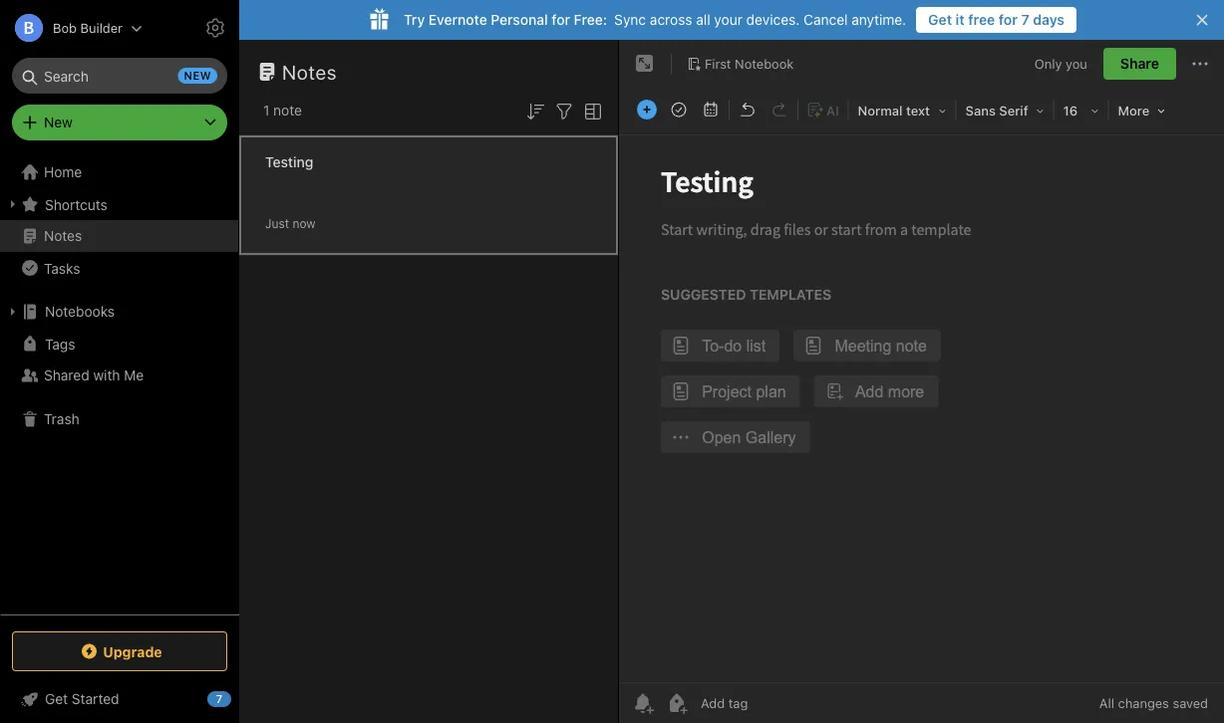 Task type: vqa. For each thing, say whether or not it's contained in the screenshot.
saved
yes



Task type: locate. For each thing, give the bounding box(es) containing it.
for
[[552, 11, 570, 28], [999, 11, 1018, 28]]

just now
[[265, 217, 316, 231]]

Help and Learning task checklist field
[[0, 684, 239, 716]]

it
[[956, 11, 965, 28]]

note window element
[[619, 40, 1224, 724]]

notes link
[[0, 220, 238, 252]]

you
[[1066, 56, 1088, 71]]

notes up note
[[282, 60, 337, 83]]

get for get started
[[45, 691, 68, 708]]

first
[[705, 56, 731, 71]]

0 vertical spatial notes
[[282, 60, 337, 83]]

upgrade
[[103, 644, 162, 660]]

cancel
[[804, 11, 848, 28]]

Font family field
[[959, 96, 1052, 125]]

your
[[714, 11, 743, 28]]

2 for from the left
[[999, 11, 1018, 28]]

get left started
[[45, 691, 68, 708]]

get inside get it free for 7 days button
[[928, 11, 952, 28]]

first notebook button
[[680, 50, 801, 78]]

7 inside button
[[1022, 11, 1030, 28]]

only
[[1035, 56, 1062, 71]]

0 horizontal spatial 7
[[216, 693, 223, 706]]

0 horizontal spatial notes
[[44, 228, 82, 244]]

bob builder
[[53, 20, 123, 35]]

free:
[[574, 11, 607, 28]]

shared with me link
[[0, 360, 238, 392]]

shared
[[44, 367, 89, 384]]

1 vertical spatial get
[[45, 691, 68, 708]]

1 for from the left
[[552, 11, 570, 28]]

1 horizontal spatial notes
[[282, 60, 337, 83]]

devices.
[[746, 11, 800, 28]]

More actions field
[[1188, 48, 1212, 80]]

just
[[265, 217, 289, 231]]

get inside help and learning task checklist field
[[45, 691, 68, 708]]

home link
[[0, 157, 239, 188]]

get left the 'it'
[[928, 11, 952, 28]]

for left free:
[[552, 11, 570, 28]]

undo image
[[734, 96, 762, 124]]

for for 7
[[999, 11, 1018, 28]]

new button
[[12, 105, 227, 141]]

free
[[968, 11, 995, 28]]

0 horizontal spatial get
[[45, 691, 68, 708]]

bob
[[53, 20, 77, 35]]

normal text
[[858, 103, 930, 118]]

1 vertical spatial 7
[[216, 693, 223, 706]]

0 horizontal spatial for
[[552, 11, 570, 28]]

changes
[[1118, 696, 1169, 711]]

0 vertical spatial 7
[[1022, 11, 1030, 28]]

trash link
[[0, 404, 238, 436]]

1 note
[[263, 102, 302, 119]]

days
[[1033, 11, 1065, 28]]

Heading level field
[[851, 96, 954, 125]]

notes
[[282, 60, 337, 83], [44, 228, 82, 244]]

for right free
[[999, 11, 1018, 28]]

evernote
[[429, 11, 487, 28]]

7
[[1022, 11, 1030, 28], [216, 693, 223, 706]]

only you
[[1035, 56, 1088, 71]]

7 left days
[[1022, 11, 1030, 28]]

Search text field
[[26, 58, 213, 94]]

1 horizontal spatial for
[[999, 11, 1018, 28]]

get it free for 7 days button
[[916, 7, 1077, 33]]

1 horizontal spatial 7
[[1022, 11, 1030, 28]]

add tag image
[[665, 692, 689, 716]]

notes up tasks
[[44, 228, 82, 244]]

normal
[[858, 103, 903, 118]]

View options field
[[576, 98, 605, 123]]

get
[[928, 11, 952, 28], [45, 691, 68, 708]]

shortcuts
[[45, 196, 107, 213]]

7 left click to collapse image at the bottom left of page
[[216, 693, 223, 706]]

builder
[[80, 20, 123, 35]]

Insert field
[[632, 96, 662, 124]]

Account field
[[0, 8, 143, 48]]

1 horizontal spatial get
[[928, 11, 952, 28]]

tasks button
[[0, 252, 238, 284]]

tree
[[0, 157, 239, 614]]

0 vertical spatial get
[[928, 11, 952, 28]]

for inside button
[[999, 11, 1018, 28]]

share button
[[1104, 48, 1177, 80]]

new
[[44, 114, 73, 131]]



Task type: describe. For each thing, give the bounding box(es) containing it.
home
[[44, 164, 82, 180]]

add filters image
[[552, 99, 576, 123]]

started
[[72, 691, 119, 708]]

all
[[696, 11, 711, 28]]

More field
[[1111, 96, 1173, 125]]

expand note image
[[633, 52, 657, 76]]

Add filters field
[[552, 98, 576, 123]]

notebooks link
[[0, 296, 238, 328]]

Note Editor text field
[[619, 136, 1224, 683]]

expand notebooks image
[[5, 304, 21, 320]]

get it free for 7 days
[[928, 11, 1065, 28]]

1 vertical spatial notes
[[44, 228, 82, 244]]

task image
[[665, 96, 693, 124]]

upgrade button
[[12, 632, 227, 672]]

notebooks
[[45, 304, 115, 320]]

all
[[1100, 696, 1115, 711]]

try
[[404, 11, 425, 28]]

1
[[263, 102, 270, 119]]

tasks
[[44, 260, 80, 276]]

get for get it free for 7 days
[[928, 11, 952, 28]]

click to collapse image
[[232, 687, 247, 711]]

now
[[293, 217, 316, 231]]

tags
[[45, 336, 75, 352]]

new search field
[[26, 58, 217, 94]]

Font size field
[[1056, 96, 1106, 125]]

more
[[1118, 103, 1150, 118]]

for for free:
[[552, 11, 570, 28]]

more actions image
[[1188, 52, 1212, 76]]

try evernote personal for free: sync across all your devices. cancel anytime.
[[404, 11, 906, 28]]

Sort options field
[[523, 98, 547, 123]]

across
[[650, 11, 692, 28]]

me
[[124, 367, 144, 384]]

Add tag field
[[699, 695, 848, 712]]

anytime.
[[852, 11, 906, 28]]

shared with me
[[44, 367, 144, 384]]

share
[[1121, 55, 1160, 72]]

add a reminder image
[[631, 692, 655, 716]]

sans serif
[[966, 103, 1029, 118]]

tree containing home
[[0, 157, 239, 614]]

all changes saved
[[1100, 696, 1208, 711]]

7 inside help and learning task checklist field
[[216, 693, 223, 706]]

notebook
[[735, 56, 794, 71]]

personal
[[491, 11, 548, 28]]

trash
[[44, 411, 79, 428]]

serif
[[999, 103, 1029, 118]]

calendar event image
[[697, 96, 725, 124]]

saved
[[1173, 696, 1208, 711]]

text
[[906, 103, 930, 118]]

new
[[184, 69, 211, 82]]

with
[[93, 367, 120, 384]]

testing
[[265, 154, 313, 170]]

get started
[[45, 691, 119, 708]]

tags button
[[0, 328, 238, 360]]

note
[[273, 102, 302, 119]]

settings image
[[203, 16, 227, 40]]

16
[[1063, 103, 1078, 118]]

sync
[[614, 11, 646, 28]]

shortcuts button
[[0, 188, 238, 220]]

first notebook
[[705, 56, 794, 71]]

sans
[[966, 103, 996, 118]]



